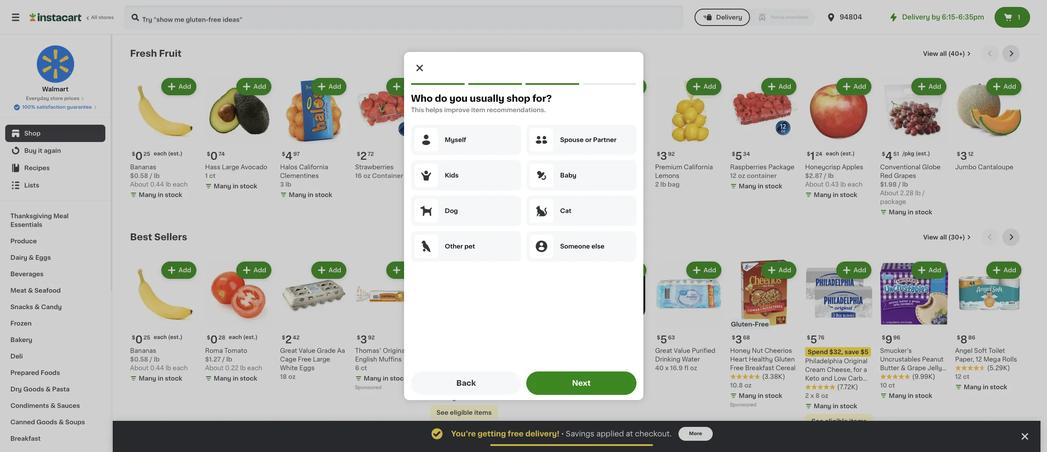 Task type: vqa. For each thing, say whether or not it's contained in the screenshot.
each (est.) to the left
yes



Task type: locate. For each thing, give the bounding box(es) containing it.
many inside "12 ct many in stock"
[[514, 385, 531, 391]]

original inside philadelphia original cream cheese, for a keto and low carb lifestyle
[[844, 359, 868, 365]]

foods
[[41, 370, 60, 376]]

snacks & candy link
[[5, 299, 105, 316]]

0 for $ 0 25 each (est.)
[[135, 335, 143, 345]]

3 up jumbo at the top of the page
[[960, 151, 967, 161]]

uncrustables
[[880, 357, 921, 363]]

3 /pkg from the left
[[903, 151, 914, 157]]

1 vertical spatial all
[[940, 235, 947, 241]]

stock inside sun harvest seedless red grapes $2.18 / lb about 2.4 lb / package many in stock
[[540, 209, 557, 215]]

2 vertical spatial original
[[430, 367, 454, 373]]

/pkg right 23
[[528, 151, 540, 157]]

product group
[[130, 76, 198, 201], [205, 76, 273, 193], [280, 76, 348, 201], [355, 76, 423, 180], [430, 76, 498, 193], [505, 76, 573, 219], [580, 76, 648, 219], [655, 76, 723, 189], [730, 76, 798, 193], [805, 76, 873, 201], [880, 76, 948, 219], [955, 76, 1023, 172], [130, 260, 198, 385], [205, 260, 273, 385], [280, 260, 348, 382], [355, 260, 423, 393], [430, 260, 498, 430], [505, 260, 573, 394], [580, 260, 648, 385], [655, 260, 723, 373], [730, 260, 798, 410], [805, 260, 873, 439], [880, 260, 948, 402], [955, 260, 1023, 394]]

product group containing add
[[580, 260, 648, 385]]

0 horizontal spatial red
[[505, 173, 517, 179]]

1 vertical spatial 92
[[368, 336, 375, 341]]

42 up kids
[[447, 164, 454, 170]]

2.4
[[525, 190, 535, 196]]

about left 2.43 on the top right of the page
[[580, 190, 599, 196]]

/ up 2.4
[[523, 182, 525, 188]]

3 package from the left
[[880, 199, 906, 205]]

red down sun
[[505, 173, 517, 179]]

2 horizontal spatial sponsored badge image
[[730, 403, 756, 408]]

(est.) for $ 5 23
[[541, 151, 556, 157]]

0 horizontal spatial 4
[[285, 151, 292, 161]]

2 horizontal spatial package
[[880, 199, 906, 205]]

beverages
[[10, 271, 44, 277]]

2 horizontal spatial /pkg
[[903, 151, 914, 157]]

lifestyle
[[805, 385, 831, 391]]

1 vertical spatial bananas
[[130, 348, 156, 354]]

view left (40+) at the top of the page
[[923, 51, 938, 57]]

sellers
[[154, 233, 187, 242]]

0 horizontal spatial package
[[505, 199, 531, 205]]

main content containing 0
[[113, 35, 1041, 453]]

delivery for delivery
[[716, 14, 742, 20]]

12 down raspberries
[[730, 173, 737, 179]]

2 horizontal spatial original
[[844, 359, 868, 365]]

/ inside about 2.43 lb / package
[[622, 190, 625, 196]]

gluten-free
[[731, 322, 769, 328]]

0 vertical spatial view
[[923, 51, 938, 57]]

main content
[[113, 35, 1041, 453]]

0 vertical spatial see eligible items
[[437, 410, 492, 416]]

1 0.44 from the top
[[150, 182, 164, 188]]

breakfast down healthy
[[745, 366, 774, 372]]

0 vertical spatial original
[[383, 348, 407, 354]]

great inside great value grade aa cage free large white eggs 18 oz
[[280, 348, 297, 354]]

stock down (7.53k)
[[540, 385, 557, 391]]

0 horizontal spatial items
[[474, 410, 492, 416]]

lists link
[[5, 177, 105, 194]]

see eligible items
[[437, 410, 492, 416], [812, 419, 867, 425]]

(est.) for $ 4 81
[[616, 151, 630, 157]]

sponsored badge image
[[355, 386, 381, 391], [730, 403, 756, 408], [430, 423, 456, 428]]

instacart logo image
[[29, 12, 82, 23]]

california inside premium california lemons 2 lb bag
[[684, 164, 713, 170]]

0 horizontal spatial free
[[298, 357, 311, 363]]

it
[[38, 148, 42, 154]]

2 /pkg from the left
[[603, 151, 615, 157]]

each (est.) up tomato
[[229, 335, 258, 340]]

0 horizontal spatial seedless
[[544, 164, 572, 170]]

0 vertical spatial see
[[437, 410, 448, 416]]

16 down strawberries
[[355, 173, 362, 179]]

1 horizontal spatial package
[[580, 199, 606, 205]]

(5.29k)
[[987, 366, 1010, 372]]

2 vertical spatial sponsored badge image
[[430, 423, 456, 428]]

dairy & eggs
[[10, 255, 51, 261]]

2 seedless from the left
[[600, 164, 628, 170]]

other
[[445, 244, 463, 250]]

& right meat
[[28, 288, 33, 294]]

2 /pkg (est.) from the left
[[603, 151, 630, 157]]

each inside roma tomato $1.27 / lb about 0.22 lb each
[[247, 366, 262, 372]]

cat
[[560, 208, 571, 214]]

1 horizontal spatial seedless
[[600, 164, 628, 170]]

0 horizontal spatial $ 3 92
[[357, 335, 375, 345]]

2 vertical spatial free
[[730, 366, 744, 372]]

& inside dairy & eggs link
[[29, 255, 34, 261]]

1 vertical spatial 25
[[143, 336, 150, 341]]

again
[[44, 148, 61, 154]]

$0.28 each (estimated) element
[[205, 332, 273, 347]]

$ inside $ 8 86
[[957, 336, 960, 341]]

about down $2.87
[[805, 182, 824, 188]]

0 horizontal spatial x
[[436, 385, 439, 391]]

bananas
[[130, 164, 156, 170], [130, 348, 156, 354]]

fresh inside ritz fresh stacks original crackers
[[443, 359, 460, 365]]

/ right $1.27 in the bottom left of the page
[[222, 357, 225, 363]]

1 vertical spatial x
[[436, 385, 439, 391]]

bananas $0.58 / lb about 0.44 lb each
[[130, 164, 188, 188], [130, 348, 188, 372]]

about 2.43 lb / package
[[580, 190, 625, 205]]

california up clementines
[[299, 164, 328, 170]]

1 vertical spatial goods
[[36, 420, 57, 426]]

seedless up bag
[[600, 164, 628, 170]]

12 inside "12 ct many in stock"
[[505, 374, 512, 380]]

(est.) inside $4.81 per package (estimated) element
[[616, 151, 630, 157]]

0 horizontal spatial 16
[[355, 173, 362, 179]]

goods for dry
[[23, 387, 44, 393]]

see for see eligible items button to the left
[[437, 410, 448, 416]]

5 left 34
[[735, 151, 742, 161]]

1 horizontal spatial grapes
[[580, 173, 602, 179]]

16 oz
[[580, 366, 596, 372]]

1 $0.58 from the top
[[130, 173, 148, 179]]

bananas for 2
[[130, 348, 156, 354]]

many in stock down 10.8 oz
[[739, 393, 782, 399]]

free up nut
[[755, 322, 769, 328]]

2 great from the left
[[655, 348, 672, 354]]

1 vertical spatial free
[[298, 357, 311, 363]]

0 horizontal spatial /pkg
[[528, 151, 540, 157]]

2 vertical spatial 8
[[816, 393, 820, 399]]

deli link
[[5, 349, 105, 365]]

x left '1.48'
[[436, 385, 439, 391]]

treatment tracker modal dialog
[[113, 421, 1041, 453]]

25 inside $ 0 25
[[143, 152, 150, 157]]

each (est.) inside $1.24 each (estimated) element
[[826, 151, 855, 157]]

$ inside $ 0 28
[[207, 336, 210, 341]]

everyday
[[26, 96, 49, 101]]

stock down muffins
[[390, 376, 407, 382]]

1 vertical spatial breakfast
[[10, 436, 41, 442]]

package inside conventional globe red grapes $1.98 / lb about 2.28 lb / package
[[880, 199, 906, 205]]

myself
[[445, 137, 466, 143]]

ct inside "12 ct many in stock"
[[513, 374, 519, 380]]

stock down honeycrisp apples $2.87 / lb about 0.43 lb each
[[840, 192, 857, 198]]

$0.25 each (estimated) element
[[130, 148, 198, 163], [130, 332, 198, 347]]

$ 4 97
[[282, 151, 300, 161]]

42 inside lime 42 1 each
[[447, 164, 454, 170]]

5 left 76
[[810, 335, 817, 345]]

$ inside $ 0 74
[[207, 152, 210, 157]]

original down the ritz
[[430, 367, 454, 373]]

(est.) for $ 4 51
[[916, 151, 930, 157]]

recipes
[[24, 165, 50, 171]]

about down $1.27 in the bottom left of the page
[[205, 366, 224, 372]]

1 package from the left
[[505, 199, 531, 205]]

2 horizontal spatial 4
[[885, 151, 893, 161]]

in down (7.53k)
[[533, 385, 538, 391]]

3 up premium
[[660, 151, 667, 161]]

(est.) left $ 0 28 at the left bottom of the page
[[168, 335, 182, 340]]

oz inside great value grade aa cage free large white eggs 18 oz
[[288, 374, 296, 380]]

value up water
[[674, 348, 690, 354]]

product group containing ★★★★★
[[505, 260, 573, 394]]

or
[[585, 137, 591, 143]]

3 for honey nut cheerios heart healthy gluten free breakfast cereal
[[735, 335, 742, 345]]

2 bananas $0.58 / lb about 0.44 lb each from the top
[[130, 348, 188, 372]]

(est.) inside $4.51 per package (estimated) element
[[916, 151, 930, 157]]

2 horizontal spatial 8
[[960, 335, 967, 345]]

red inside sun harvest seedless red grapes $2.18 / lb about 2.4 lb / package many in stock
[[505, 173, 517, 179]]

1 vertical spatial see eligible items
[[812, 419, 867, 425]]

stock inside "12 ct many in stock"
[[540, 385, 557, 391]]

lime 42 1 each
[[430, 164, 454, 179]]

2 value from the left
[[674, 348, 690, 354]]

value inside the great value purified drinking water 40 x 16.9 fl oz
[[674, 348, 690, 354]]

each (est.) for $ 0 25
[[154, 151, 182, 157]]

delivery inside delivery button
[[716, 14, 742, 20]]

2 package from the left
[[580, 199, 606, 205]]

2 $0.58 from the top
[[130, 357, 148, 363]]

10 ct
[[880, 383, 895, 389]]

92
[[668, 152, 675, 157], [368, 336, 375, 341]]

about down $2.18
[[505, 190, 524, 196]]

$ inside $ 5 76
[[807, 336, 810, 341]]

breakfast down canned
[[10, 436, 41, 442]]

1 horizontal spatial eggs
[[299, 366, 315, 372]]

1 4 from the left
[[285, 151, 292, 161]]

see down '8 x 1.48 oz' at the bottom left
[[437, 410, 448, 416]]

eligible up the you're on the left
[[450, 410, 473, 416]]

product group containing 8
[[955, 260, 1023, 394]]

$0.25 each (estimated) element for 4
[[130, 148, 198, 163]]

delivery for delivery by 6:15-6:35pm
[[902, 14, 930, 20]]

view for 3
[[923, 51, 938, 57]]

oz
[[363, 173, 371, 179], [738, 173, 745, 179], [588, 366, 596, 372], [690, 366, 697, 372], [288, 374, 296, 380], [744, 383, 752, 389], [455, 385, 462, 391], [821, 393, 828, 399]]

about inside roma tomato $1.27 / lb about 0.22 lb each
[[205, 366, 224, 372]]

(est.) inside $1.24 each (estimated) element
[[840, 151, 855, 157]]

clementines
[[280, 173, 319, 179]]

1 horizontal spatial great
[[655, 348, 672, 354]]

stock down roma tomato $1.27 / lb about 0.22 lb each
[[240, 376, 257, 382]]

for
[[854, 367, 862, 373]]

12 right (105)
[[505, 374, 512, 380]]

pet
[[464, 244, 475, 250]]

/pkg for $ 4 51
[[903, 151, 914, 157]]

improve
[[444, 107, 470, 113]]

0 vertical spatial eligible
[[450, 410, 473, 416]]

25
[[143, 152, 150, 157], [143, 336, 150, 341]]

1 value from the left
[[299, 348, 315, 354]]

value for 2
[[299, 348, 315, 354]]

5 left 63
[[660, 335, 667, 345]]

0 vertical spatial sponsored badge image
[[355, 386, 381, 391]]

0 horizontal spatial value
[[299, 348, 315, 354]]

1 horizontal spatial each (est.)
[[229, 335, 258, 340]]

2 vertical spatial x
[[810, 393, 814, 399]]

stock down $5.72 element
[[615, 376, 632, 382]]

0 horizontal spatial large
[[222, 164, 239, 170]]

x down lifestyle
[[810, 393, 814, 399]]

2 horizontal spatial x
[[810, 393, 814, 399]]

/pkg inside $5.23 per package (estimated) element
[[528, 151, 540, 157]]

0 vertical spatial x
[[665, 366, 669, 372]]

cream
[[805, 367, 825, 373]]

container
[[747, 173, 777, 179]]

2 red from the left
[[880, 173, 892, 179]]

1 great from the left
[[280, 348, 297, 354]]

3 down the halos
[[280, 182, 284, 188]]

/pkg for $ 5 23
[[528, 151, 540, 157]]

40
[[655, 366, 664, 372]]

$ inside $ 0 25
[[132, 152, 135, 157]]

(30+)
[[948, 235, 965, 241]]

$ 3 92 up premium
[[657, 151, 675, 161]]

eggs inside great value grade aa cage free large white eggs 18 oz
[[299, 366, 315, 372]]

california for premium california lemons 2 lb bag
[[684, 164, 713, 170]]

thanksgiving
[[10, 213, 52, 219]]

(7.72k)
[[837, 385, 858, 391]]

bananas $0.58 / lb about 0.44 lb each down $ 0 25 each (est.)
[[130, 348, 188, 372]]

0 horizontal spatial /pkg (est.)
[[528, 151, 556, 157]]

5 left 23
[[510, 151, 517, 161]]

$ 0 33
[[432, 151, 450, 161]]

product group containing ritz fresh stacks original crackers
[[430, 260, 498, 430]]

1 bananas from the top
[[130, 164, 156, 170]]

$0.58 down $ 0 25
[[130, 173, 148, 179]]

service type group
[[694, 9, 815, 26]]

$2.18
[[505, 182, 521, 188]]

each (est.) inside $0.25 each (estimated) element
[[154, 151, 182, 157]]

1 vertical spatial 0.44
[[150, 366, 164, 372]]

2 view from the top
[[923, 235, 938, 241]]

free down the heart
[[730, 366, 744, 372]]

/pkg (est.) inside $5.23 per package (estimated) element
[[528, 151, 556, 157]]

0 horizontal spatial delivery
[[716, 14, 742, 20]]

1 inside button
[[1018, 14, 1020, 20]]

lb inside "halos california clementines 3 lb"
[[286, 182, 291, 188]]

each inside lime 42 1 each
[[434, 173, 450, 179]]

many in stock down 16 oz
[[589, 376, 632, 382]]

0 vertical spatial 0.44
[[150, 182, 164, 188]]

1 vertical spatial 8
[[430, 385, 434, 391]]

5 for $ 5 63
[[660, 335, 667, 345]]

canned
[[10, 420, 35, 426]]

lb inside about 2.43 lb / package
[[615, 190, 621, 196]]

view all (30+) button
[[920, 229, 975, 246]]

1 horizontal spatial $ 3 92
[[657, 151, 675, 161]]

0 vertical spatial $ 3 92
[[657, 151, 675, 161]]

all left (30+) in the right bottom of the page
[[940, 235, 947, 241]]

0 vertical spatial bananas
[[130, 164, 156, 170]]

2.43
[[600, 190, 614, 196]]

$ 3 92 for thomas' original english muffins
[[357, 335, 375, 345]]

in down 2.28
[[908, 209, 913, 215]]

1 vertical spatial view
[[923, 235, 938, 241]]

92 up premium
[[668, 152, 675, 157]]

$ inside $ 2 42
[[282, 336, 285, 341]]

$ inside $ 4 97
[[282, 152, 285, 157]]

3 /pkg (est.) from the left
[[903, 151, 930, 157]]

$0.58 for 2
[[130, 357, 148, 363]]

all for 3
[[940, 51, 947, 57]]

honeycrisp
[[805, 164, 841, 170]]

2.28
[[900, 190, 914, 196]]

prepared foods link
[[5, 365, 105, 382]]

1 seedless from the left
[[544, 164, 572, 170]]

1 red from the left
[[505, 173, 517, 179]]

2 4 from the left
[[585, 151, 592, 161]]

strawberries
[[355, 164, 394, 170]]

delivery by 6:15-6:35pm
[[902, 14, 984, 20]]

bag
[[604, 173, 616, 179]]

(est.) up globe at the top right
[[916, 151, 930, 157]]

& inside canned goods & soups link
[[59, 420, 64, 426]]

bananas for 4
[[130, 164, 156, 170]]

(40+)
[[948, 51, 965, 57]]

1 horizontal spatial large
[[313, 357, 330, 363]]

0 horizontal spatial see eligible items button
[[430, 406, 498, 421]]

1 vertical spatial bananas $0.58 / lb about 0.44 lb each
[[130, 348, 188, 372]]

add your shopping preferences element
[[404, 52, 643, 401]]

bananas down $ 0 25 each (est.)
[[130, 348, 156, 354]]

/pkg inside $4.51 per package (estimated) element
[[903, 151, 914, 157]]

/pkg right 51 on the right top
[[903, 151, 914, 157]]

condiments
[[10, 403, 49, 409]]

0 vertical spatial breakfast
[[745, 366, 774, 372]]

x for 2 x 8 oz
[[810, 393, 814, 399]]

california right premium
[[684, 164, 713, 170]]

0 vertical spatial 8
[[960, 335, 967, 345]]

large inside hass large avocado 1 ct
[[222, 164, 239, 170]]

12 up jumbo at the top of the page
[[968, 152, 974, 157]]

$4.51 per package (estimated) element
[[880, 148, 948, 163]]

1 vertical spatial see
[[812, 419, 823, 425]]

eligible down 2 x 8 oz
[[825, 419, 848, 425]]

1 horizontal spatial x
[[665, 366, 669, 372]]

16 inside the strawberries 16 oz container
[[355, 173, 362, 179]]

2 bananas from the top
[[130, 348, 156, 354]]

16 up next
[[580, 366, 587, 372]]

/ right 2.43 on the top right of the page
[[622, 190, 625, 196]]

2 horizontal spatial /pkg (est.)
[[903, 151, 930, 157]]

next button
[[526, 372, 636, 395]]

great
[[280, 348, 297, 354], [655, 348, 672, 354]]

12
[[968, 152, 974, 157], [730, 173, 737, 179], [976, 357, 982, 363], [505, 374, 512, 380], [955, 374, 962, 380]]

stock left cat
[[540, 209, 557, 215]]

1 vertical spatial item carousel region
[[130, 229, 1023, 442]]

2 down lemons
[[655, 182, 659, 188]]

sponsored badge image for $ 3 68
[[730, 403, 756, 408]]

eggs right white
[[299, 366, 315, 372]]

3 left 68
[[735, 335, 742, 345]]

california inside "halos california clementines 3 lb"
[[299, 164, 328, 170]]

0.43
[[825, 182, 839, 188]]

1 vertical spatial $ 3 92
[[357, 335, 375, 345]]

(est.) up apples
[[840, 151, 855, 157]]

/pkg (est.) right 51 on the right top
[[903, 151, 930, 157]]

3 4 from the left
[[885, 151, 893, 161]]

None search field
[[124, 5, 683, 29]]

bananas $0.58 / lb about 0.44 lb each for 2
[[130, 348, 188, 372]]

0.44 down $ 0 25 each (est.)
[[150, 366, 164, 372]]

3 inside "halos california clementines 3 lb"
[[280, 182, 284, 188]]

5 for $ 5 34
[[735, 151, 742, 161]]

lime
[[430, 164, 445, 170]]

0 for $ 0 33
[[435, 151, 443, 161]]

1 /pkg from the left
[[528, 151, 540, 157]]

4 left 97
[[285, 151, 292, 161]]

raspberries
[[730, 164, 767, 170]]

seedless
[[544, 164, 572, 170], [600, 164, 628, 170]]

items down (7.72k)
[[849, 419, 867, 425]]

(est.) down partner
[[616, 151, 630, 157]]

1 california from the left
[[299, 164, 328, 170]]

/ inside honeycrisp apples $2.87 / lb about 0.43 lb each
[[824, 173, 827, 179]]

1 vertical spatial 16
[[580, 366, 587, 372]]

&
[[29, 255, 34, 261], [28, 288, 33, 294], [35, 304, 40, 310], [901, 366, 906, 372], [46, 387, 51, 393], [50, 403, 56, 409], [59, 420, 64, 426]]

item carousel region
[[130, 45, 1023, 222], [130, 229, 1023, 442]]

1 horizontal spatial /pkg
[[603, 151, 615, 157]]

0 vertical spatial item carousel region
[[130, 45, 1023, 222]]

2 horizontal spatial grapes
[[894, 173, 916, 179]]

breakfast
[[745, 366, 774, 372], [10, 436, 41, 442]]

2 california from the left
[[684, 164, 713, 170]]

buy it again link
[[5, 142, 105, 160]]

1 grapes from the left
[[519, 173, 541, 179]]

$1.24 each (estimated) element
[[805, 148, 873, 163]]

1 horizontal spatial 4
[[585, 151, 592, 161]]

0 horizontal spatial 92
[[368, 336, 375, 341]]

grapes down conventional
[[894, 173, 916, 179]]

0 vertical spatial $0.58
[[130, 173, 148, 179]]

4 for $ 4 97
[[285, 151, 292, 161]]

(est.) inside $0.28 each (estimated) element
[[243, 335, 258, 340]]

1 horizontal spatial 42
[[447, 164, 454, 170]]

0 vertical spatial free
[[755, 322, 769, 328]]

great up drinking
[[655, 348, 672, 354]]

(est.) inside $ 0 25 each (est.)
[[168, 335, 182, 340]]

51
[[893, 152, 899, 157]]

0
[[135, 151, 143, 161], [210, 151, 218, 161], [435, 151, 443, 161], [135, 335, 143, 345], [210, 335, 218, 345]]

x inside product 'group'
[[436, 385, 439, 391]]

/pkg inside $4.81 per package (estimated) element
[[603, 151, 615, 157]]

great inside the great value purified drinking water 40 x 16.9 fl oz
[[655, 348, 672, 354]]

/ down honeycrisp
[[824, 173, 827, 179]]

1 /pkg (est.) from the left
[[528, 151, 556, 157]]

1 horizontal spatial free
[[730, 366, 744, 372]]

1 bananas $0.58 / lb about 0.44 lb each from the top
[[130, 164, 188, 188]]

guarantee
[[67, 105, 92, 110]]

grapes inside green seedless grapes bag
[[580, 173, 602, 179]]

strawberries 16 oz container
[[355, 164, 403, 179]]

2 down lifestyle
[[805, 393, 809, 399]]

eggs
[[35, 255, 51, 261], [299, 366, 315, 372]]

1 $0.25 each (estimated) element from the top
[[130, 148, 198, 163]]

many in stock down 2.28
[[889, 209, 932, 215]]

1 vertical spatial $0.25 each (estimated) element
[[130, 332, 198, 347]]

1 inside hass large avocado 1 ct
[[205, 173, 208, 179]]

1 horizontal spatial original
[[430, 367, 454, 373]]

1 horizontal spatial 92
[[668, 152, 675, 157]]

each (est.) up apples
[[826, 151, 855, 157]]

grapes down green
[[580, 173, 602, 179]]

10
[[880, 383, 887, 389]]

1 horizontal spatial /pkg (est.)
[[603, 151, 630, 157]]

1 25 from the top
[[143, 152, 150, 157]]

each inside $ 0 25 each (est.)
[[154, 335, 167, 340]]

each (est.) inside $0.28 each (estimated) element
[[229, 335, 258, 340]]

1 vertical spatial original
[[844, 359, 868, 365]]

about down $1.98 at top
[[880, 190, 899, 196]]

/pkg (est.) inside $4.51 per package (estimated) element
[[903, 151, 930, 157]]

& left 'sauces'
[[50, 403, 56, 409]]

/pkg (est.) inside $4.81 per package (estimated) element
[[603, 151, 630, 157]]

see down 2 x 8 oz
[[812, 419, 823, 425]]

2 0.44 from the top
[[150, 366, 164, 372]]

2 $0.25 each (estimated) element from the top
[[130, 332, 198, 347]]

water
[[682, 357, 700, 363]]

3 grapes from the left
[[894, 173, 916, 179]]

sponsored badge image down 6
[[355, 386, 381, 391]]

3 for jumbo cantaloupe
[[960, 151, 967, 161]]

1 horizontal spatial see
[[812, 419, 823, 425]]

23
[[518, 152, 525, 157]]

rolls
[[1002, 357, 1017, 363]]

1 all from the top
[[940, 51, 947, 57]]

1 horizontal spatial breakfast
[[745, 366, 774, 372]]

& right dairy
[[29, 255, 34, 261]]

1 horizontal spatial red
[[880, 173, 892, 179]]

2 inside premium california lemons 2 lb bag
[[655, 182, 659, 188]]

$ 5 63
[[657, 335, 675, 345]]

$ inside '$ 4 51'
[[882, 152, 885, 157]]

original inside 'thomas' original english muffins 6 ct'
[[383, 348, 407, 354]]

100%
[[22, 105, 35, 110]]

1 vertical spatial $0.58
[[130, 357, 148, 363]]

1 horizontal spatial value
[[674, 348, 690, 354]]

0 for $ 0 74
[[210, 151, 218, 161]]

0 horizontal spatial original
[[383, 348, 407, 354]]

2 all from the top
[[940, 235, 947, 241]]

in down (7.72k)
[[833, 404, 838, 410]]

fresh left fruit
[[130, 49, 157, 58]]

•
[[561, 431, 564, 438]]

2 25 from the top
[[143, 336, 150, 341]]

(est.) for $ 0 28
[[243, 335, 258, 340]]

0 vertical spatial goods
[[23, 387, 44, 393]]

package down 2.28
[[880, 199, 906, 205]]

& inside smucker's uncrustables peanut butter & grape jelly sandwich
[[901, 366, 906, 372]]

2 grapes from the left
[[580, 173, 602, 179]]

0 vertical spatial large
[[222, 164, 239, 170]]

0 horizontal spatial great
[[280, 348, 297, 354]]

fl
[[684, 366, 689, 372]]

5 for $ 5 23
[[510, 151, 517, 161]]

1 view from the top
[[923, 51, 938, 57]]

0 vertical spatial $0.25 each (estimated) element
[[130, 148, 198, 163]]

sponsored badge image for $ 3 92
[[355, 386, 381, 391]]

stock down hass large avocado 1 ct
[[240, 183, 257, 189]]

cheese,
[[827, 367, 852, 373]]

in right next
[[608, 376, 613, 382]]

1 horizontal spatial delivery
[[902, 14, 930, 20]]

do
[[435, 94, 447, 103]]

0 horizontal spatial each (est.)
[[154, 151, 182, 157]]

oz right '1.48'
[[455, 385, 462, 391]]

24
[[816, 152, 822, 157]]

great for 5
[[655, 348, 672, 354]]

bananas down $ 0 25
[[130, 164, 156, 170]]



Task type: describe. For each thing, give the bounding box(es) containing it.
you
[[449, 94, 467, 103]]

cantaloupe
[[978, 164, 1013, 170]]

thomas'
[[355, 348, 381, 354]]

/pkg for $ 4 81
[[603, 151, 615, 157]]

mega
[[984, 357, 1001, 363]]

green
[[580, 164, 599, 170]]

4 for $ 4 81
[[585, 151, 592, 161]]

great for 2
[[280, 348, 297, 354]]

oz inside the great value purified drinking water 40 x 16.9 fl oz
[[690, 366, 697, 372]]

meat & seafood link
[[5, 283, 105, 299]]

$4.81 per package (estimated) element
[[580, 148, 648, 163]]

0 horizontal spatial see eligible items
[[437, 410, 492, 416]]

in down the 'container'
[[758, 183, 763, 189]]

angel
[[955, 348, 973, 354]]

low
[[834, 376, 847, 382]]

candy
[[41, 304, 62, 310]]

ct for 12 ct many in stock
[[513, 374, 519, 380]]

12 down the paper,
[[955, 374, 962, 380]]

keto
[[805, 376, 819, 382]]

0 vertical spatial fresh
[[130, 49, 157, 58]]

in down $ 0 25 each (est.)
[[158, 376, 163, 382]]

many in stock down 0.43
[[814, 192, 857, 198]]

/ right $1.98 at top
[[898, 182, 901, 188]]

stock down conventional globe red grapes $1.98 / lb about 2.28 lb / package
[[915, 209, 932, 215]]

(est.) for $ 0 25
[[168, 151, 182, 157]]

1 horizontal spatial eligible
[[825, 419, 848, 425]]

ct for 12 ct
[[963, 374, 970, 380]]

breakfast inside honey nut cheerios heart healthy gluten free breakfast cereal
[[745, 366, 774, 372]]

in down kids
[[458, 183, 463, 189]]

about inside about 2.43 lb / package
[[580, 190, 599, 196]]

about down $ 0 25 each (est.)
[[130, 366, 149, 372]]

many in stock down hass large avocado 1 ct
[[214, 183, 257, 189]]

12 inside $ 3 12
[[968, 152, 974, 157]]

ritz fresh stacks original crackers
[[430, 359, 482, 373]]

everyday store prices link
[[26, 95, 85, 102]]

view all (40+) button
[[920, 45, 975, 62]]

in up 'best sellers'
[[158, 192, 163, 198]]

stock down (5.29k)
[[990, 385, 1007, 391]]

conventional
[[880, 164, 921, 170]]

/ inside roma tomato $1.27 / lb about 0.22 lb each
[[222, 357, 225, 363]]

$ 0 74
[[207, 151, 225, 161]]

premium california lemons 2 lb bag
[[655, 164, 713, 188]]

in inside "12 ct many in stock"
[[533, 385, 538, 391]]

1 item carousel region from the top
[[130, 45, 1023, 222]]

ct inside hass large avocado 1 ct
[[209, 173, 216, 179]]

stock down (7.72k)
[[840, 404, 857, 410]]

california for halos california clementines 3 lb
[[299, 164, 328, 170]]

and
[[821, 376, 832, 382]]

heart
[[730, 357, 747, 363]]

product group containing 9
[[880, 260, 948, 402]]

$ inside $ 4 81
[[582, 152, 585, 157]]

stock down (3.38k)
[[765, 393, 782, 399]]

68
[[743, 336, 750, 341]]

2 item carousel region from the top
[[130, 229, 1023, 442]]

original for cheese,
[[844, 359, 868, 365]]

many in stock down the 0.22
[[214, 376, 257, 382]]

0 horizontal spatial 8
[[430, 385, 434, 391]]

1 horizontal spatial items
[[849, 419, 867, 425]]

shop
[[24, 131, 40, 137]]

oz up next
[[588, 366, 596, 372]]

many inside sun harvest seedless red grapes $2.18 / lb about 2.4 lb / package many in stock
[[514, 209, 531, 215]]

prepared foods
[[10, 370, 60, 376]]

oz down lifestyle
[[821, 393, 828, 399]]

recipes link
[[5, 160, 105, 177]]

$ inside $ 3 12
[[957, 152, 960, 157]]

$ inside $ 5 23
[[507, 152, 510, 157]]

delivery button
[[694, 9, 750, 26]]

in down muffins
[[383, 376, 388, 382]]

0 vertical spatial eggs
[[35, 255, 51, 261]]

original inside ritz fresh stacks original crackers
[[430, 367, 454, 373]]

drinking
[[655, 357, 680, 363]]

about inside conventional globe red grapes $1.98 / lb about 2.28 lb / package
[[880, 190, 899, 196]]

$0.25 each (estimated) element for 2
[[130, 332, 198, 347]]

sun
[[505, 164, 517, 170]]

$ inside $ 9 96
[[882, 336, 885, 341]]

92 for premium california lemons
[[668, 152, 675, 157]]

12 ct
[[955, 374, 970, 380]]

harvest
[[518, 164, 542, 170]]

dry
[[10, 387, 22, 393]]

grapes inside sun harvest seedless red grapes $2.18 / lb about 2.4 lb / package many in stock
[[519, 173, 541, 179]]

/ down $ 0 25
[[150, 173, 152, 179]]

ct for 10 ct
[[889, 383, 895, 389]]

42 inside $ 2 42
[[293, 336, 300, 341]]

/pkg (est.) for $ 4 51
[[903, 151, 930, 157]]

dairy & eggs link
[[5, 250, 105, 266]]

beverages link
[[5, 266, 105, 283]]

1 horizontal spatial 8
[[816, 393, 820, 399]]

free inside great value grade aa cage free large white eggs 18 oz
[[298, 357, 311, 363]]

$ inside $ 1 24
[[807, 152, 810, 157]]

free inside honey nut cheerios heart healthy gluten free breakfast cereal
[[730, 366, 744, 372]]

many in stock down 2 x 8 oz
[[814, 404, 857, 410]]

many in stock down "halos california clementines 3 lb"
[[289, 192, 332, 198]]

many in stock down the 'container'
[[739, 183, 782, 189]]

see for right see eligible items button
[[812, 419, 823, 425]]

25 for $ 0 25 each (est.)
[[143, 336, 150, 341]]

3 for premium california lemons
[[660, 151, 667, 161]]

92 for thomas' original english muffins
[[368, 336, 375, 341]]

walmart logo image
[[36, 45, 74, 83]]

12 inside angel soft toilet paper, 12 mega rolls
[[976, 357, 982, 363]]

9
[[885, 335, 892, 345]]

& inside snacks & candy link
[[35, 304, 40, 310]]

seedless inside sun harvest seedless red grapes $2.18 / lb about 2.4 lb / package many in stock
[[544, 164, 572, 170]]

$ 0 25
[[132, 151, 150, 161]]

0.44 for 4
[[150, 182, 164, 188]]

1 inside product 'group'
[[810, 151, 815, 161]]

tomato
[[224, 348, 247, 354]]

/ right 2.4
[[543, 190, 546, 196]]

oz right "10.8"
[[744, 383, 752, 389]]

prepared
[[10, 370, 39, 376]]

dry goods & pasta link
[[5, 382, 105, 398]]

/pkg (est.) for $ 4 81
[[603, 151, 630, 157]]

16 inside product 'group'
[[580, 366, 587, 372]]

buy it again
[[24, 148, 61, 154]]

$ 3 68
[[732, 335, 750, 345]]

x for 8 x 1.48 oz
[[436, 385, 439, 391]]

stock up sellers
[[165, 192, 182, 198]]

product group containing 1
[[805, 76, 873, 201]]

everyday store prices
[[26, 96, 79, 101]]

& inside dry goods & pasta link
[[46, 387, 51, 393]]

in down (9.99k)
[[908, 393, 913, 399]]

1 inside lime 42 1 each
[[430, 173, 433, 179]]

in down (5.29k)
[[983, 385, 988, 391]]

many in stock down muffins
[[364, 376, 407, 382]]

seedless inside green seedless grapes bag
[[600, 164, 628, 170]]

frozen
[[10, 321, 32, 327]]

& inside condiments & sauces link
[[50, 403, 56, 409]]

frozen link
[[5, 316, 105, 332]]

$ inside the '$ 3 68'
[[732, 336, 735, 341]]

about inside sun harvest seedless red grapes $2.18 / lb about 2.4 lb / package many in stock
[[505, 190, 524, 196]]

/ right 2.28
[[922, 190, 925, 196]]

about inside honeycrisp apples $2.87 / lb about 0.43 lb each
[[805, 182, 824, 188]]

all
[[91, 15, 97, 20]]

package
[[768, 164, 794, 170]]

$2.87
[[805, 173, 822, 179]]

18
[[280, 374, 287, 380]]

$ inside $ 5 34
[[732, 152, 735, 157]]

container
[[372, 173, 403, 179]]

view for 8
[[923, 235, 938, 241]]

1 horizontal spatial sponsored badge image
[[430, 423, 456, 428]]

who do you usually shop for? this helps improve item recommendations.
[[411, 94, 552, 113]]

3 for thomas' original english muffins
[[360, 335, 367, 345]]

76
[[818, 336, 825, 341]]

$ inside $ 0 33
[[432, 152, 435, 157]]

6:15-
[[942, 14, 958, 20]]

2 x 8 oz
[[805, 393, 828, 399]]

96
[[893, 336, 900, 341]]

0 for $ 0 28
[[210, 335, 218, 345]]

hass large avocado 1 ct
[[205, 164, 267, 179]]

large inside great value grade aa cage free large white eggs 18 oz
[[313, 357, 330, 363]]

0 horizontal spatial breakfast
[[10, 436, 41, 442]]

many in stock up 'best sellers'
[[139, 192, 182, 198]]

stock down the 'container'
[[765, 183, 782, 189]]

getting
[[478, 431, 506, 438]]

you're
[[451, 431, 476, 438]]

aa
[[337, 348, 345, 354]]

12 inside raspberries package 12 oz container
[[730, 173, 737, 179]]

package inside about 2.43 lb / package
[[580, 199, 606, 205]]

by
[[932, 14, 940, 20]]

in down "halos california clementines 3 lb"
[[308, 192, 313, 198]]

each inside honeycrisp apples $2.87 / lb about 0.43 lb each
[[848, 182, 863, 188]]

in down the 'back'
[[458, 395, 463, 401]]

0 for $ 0 25
[[135, 151, 143, 161]]

$ inside $ 0 25 each (est.)
[[132, 336, 135, 341]]

16.9
[[670, 366, 683, 372]]

2 horizontal spatial free
[[755, 322, 769, 328]]

crackers
[[455, 367, 482, 373]]

$5.72 element
[[580, 332, 648, 347]]

someone else
[[560, 244, 604, 250]]

stock down the 'back'
[[465, 395, 482, 401]]

original for muffins
[[383, 348, 407, 354]]

value for 5
[[674, 348, 690, 354]]

red inside conventional globe red grapes $1.98 / lb about 2.28 lb / package
[[880, 173, 892, 179]]

grapes inside conventional globe red grapes $1.98 / lb about 2.28 lb / package
[[894, 173, 916, 179]]

many in stock down $ 0 25 each (est.)
[[139, 376, 182, 382]]

globe
[[922, 164, 941, 170]]

stock down "halos california clementines 3 lb"
[[315, 192, 332, 198]]

stock down (9.99k)
[[915, 393, 932, 399]]

63
[[668, 336, 675, 341]]

lb inside premium california lemons 2 lb bag
[[660, 182, 666, 188]]

lemons
[[655, 173, 680, 179]]

many in stock down the 'back'
[[439, 395, 482, 401]]

bananas $0.58 / lb about 0.44 lb each for 4
[[130, 164, 188, 188]]

each (est.) for $ 1 24
[[826, 151, 855, 157]]

4 for $ 4 51
[[885, 151, 893, 161]]

$ 3 92 for premium california lemons
[[657, 151, 675, 161]]

2 left 72
[[360, 151, 367, 161]]

halos california clementines 3 lb
[[280, 164, 328, 188]]

stores
[[98, 15, 114, 20]]

2 up cage
[[285, 335, 292, 345]]

1 horizontal spatial see eligible items button
[[805, 415, 873, 429]]

goods for canned
[[36, 420, 57, 426]]

in down 0.43
[[833, 192, 838, 198]]

in down the 0.22
[[233, 376, 238, 382]]

dog
[[445, 208, 458, 214]]

about down $ 0 25
[[130, 182, 149, 188]]

in down (3.38k)
[[758, 393, 763, 399]]

shop link
[[5, 125, 105, 142]]

breakfast link
[[5, 431, 105, 447]]

in down hass large avocado 1 ct
[[233, 183, 238, 189]]

english
[[355, 357, 377, 363]]

$1.98
[[880, 182, 897, 188]]

in inside sun harvest seedless red grapes $2.18 / lb about 2.4 lb / package many in stock
[[533, 209, 538, 215]]

oz inside raspberries package 12 oz container
[[738, 173, 745, 179]]

snacks
[[10, 304, 33, 310]]

0.44 for 2
[[150, 366, 164, 372]]

jumbo cantaloupe
[[955, 164, 1013, 170]]

stock left $2.18
[[465, 183, 482, 189]]

each (est.) for $ 0 28
[[229, 335, 258, 340]]

conventional globe red grapes $1.98 / lb about 2.28 lb / package
[[880, 164, 941, 205]]

oz inside the strawberries 16 oz container
[[363, 173, 371, 179]]

all for 8
[[940, 235, 947, 241]]

paper,
[[955, 357, 974, 363]]

stock down $ 0 25 each (est.)
[[165, 376, 182, 382]]

(est.) for $ 1 24
[[840, 151, 855, 157]]

dairy
[[10, 255, 27, 261]]

roma
[[205, 348, 223, 354]]

ct inside 'thomas' original english muffins 6 ct'
[[361, 366, 367, 372]]

many in stock down (5.29k)
[[964, 385, 1007, 391]]

green seedless grapes bag
[[580, 164, 628, 179]]

lists
[[24, 183, 39, 189]]

x inside the great value purified drinking water 40 x 16.9 fl oz
[[665, 366, 669, 372]]

5 for $ 5 76
[[810, 335, 817, 345]]

peanut
[[922, 357, 944, 363]]

many in stock down kids
[[439, 183, 482, 189]]

$ inside $ 2 72
[[357, 152, 360, 157]]

$5.23 per package (estimated) element
[[505, 148, 573, 163]]

$0.58 for 4
[[130, 173, 148, 179]]

25 for $ 0 25
[[143, 152, 150, 157]]

/pkg (est.) for $ 5 23
[[528, 151, 556, 157]]

purified
[[692, 348, 715, 354]]

$ 0 25 each (est.)
[[132, 335, 182, 345]]

• savings applied at checkout.
[[561, 431, 672, 438]]

& inside meat & seafood link
[[28, 288, 33, 294]]

this
[[411, 107, 424, 113]]

86
[[968, 336, 975, 341]]

72
[[368, 152, 374, 157]]

1 horizontal spatial see eligible items
[[812, 419, 867, 425]]

jumbo
[[955, 164, 977, 170]]

97
[[293, 152, 300, 157]]

roma tomato $1.27 / lb about 0.22 lb each
[[205, 348, 262, 372]]

/ down $ 0 25 each (est.)
[[150, 357, 152, 363]]

spouse
[[560, 137, 584, 143]]

smucker's uncrustables peanut butter & grape jelly sandwich
[[880, 348, 944, 380]]

many in stock down (9.99k)
[[889, 393, 932, 399]]

$ inside the $ 5 63
[[657, 336, 660, 341]]

package inside sun harvest seedless red grapes $2.18 / lb about 2.4 lb / package many in stock
[[505, 199, 531, 205]]



